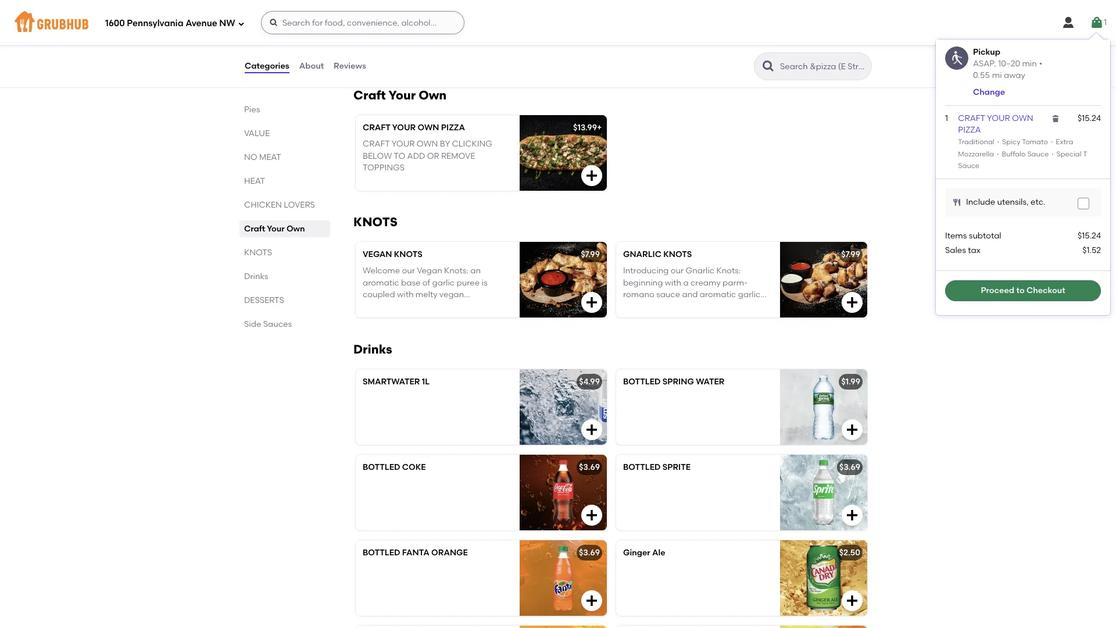 Task type: vqa. For each thing, say whether or not it's contained in the screenshot.
weeks
no



Task type: locate. For each thing, give the bounding box(es) containing it.
categories button
[[244, 45, 290, 87]]

about button
[[299, 45, 325, 87]]

bottled fanta orange image
[[520, 540, 607, 616]]

your
[[987, 113, 1011, 123], [392, 123, 416, 133], [392, 139, 415, 149]]

t
[[1084, 150, 1088, 158]]

0 vertical spatial 1
[[1104, 17, 1107, 27]]

0 horizontal spatial your
[[267, 224, 285, 234]]

sauce inside special t sauce
[[959, 162, 980, 170]]

0 vertical spatial sauce
[[1028, 150, 1049, 158]]

craft
[[354, 88, 386, 102], [244, 224, 265, 234]]

1 button
[[1090, 12, 1107, 33]]

$7.99
[[581, 249, 600, 259], [842, 249, 861, 259]]

craft down reviews button at the left top
[[354, 88, 386, 102]]

mango passion fruit image
[[520, 626, 607, 628]]

craft down chicken
[[244, 224, 265, 234]]

1 vertical spatial craft your own
[[244, 224, 305, 234]]

knots
[[354, 215, 398, 229], [244, 248, 272, 258], [394, 249, 423, 259], [664, 249, 692, 259]]

include utensils, etc.
[[966, 197, 1046, 207]]

svg image
[[1062, 16, 1076, 30], [1090, 16, 1104, 30], [846, 423, 859, 437], [585, 508, 599, 522], [846, 508, 859, 522], [846, 594, 859, 608]]

drinks inside 'tab'
[[244, 272, 268, 281]]

own
[[1012, 113, 1034, 123], [418, 123, 439, 133], [417, 139, 438, 149]]

mozzarella
[[959, 150, 994, 158]]

proceed to checkout button
[[946, 280, 1101, 301]]

knots down craft your own tab at the left top of the page
[[244, 248, 272, 258]]

meat
[[259, 152, 281, 162]]

1 vertical spatial $15.24
[[1078, 231, 1101, 241]]

add
[[407, 151, 425, 161]]

1 vertical spatial drinks
[[354, 342, 392, 356]]

own up craft your own by clicking below to add or remove toppings
[[418, 123, 439, 133]]

chicken lovers tab
[[244, 199, 326, 211]]

craft
[[959, 113, 986, 123], [363, 123, 391, 133], [363, 139, 390, 149]]

tax
[[968, 245, 981, 255]]

$3.69
[[579, 462, 600, 472], [840, 462, 861, 472], [579, 548, 600, 558]]

1 horizontal spatial craft your own pizza
[[959, 113, 1034, 135]]

bottled left 'sprite'
[[623, 462, 661, 472]]

1 horizontal spatial 1
[[1104, 17, 1107, 27]]

or
[[427, 151, 439, 161]]

Search for food, convenience, alcohol... search field
[[261, 11, 464, 34]]

1600 pennsylvania avenue nw
[[105, 18, 235, 28]]

0 horizontal spatial own
[[287, 224, 305, 234]]

coke
[[402, 462, 426, 472]]

tomato
[[1022, 138, 1048, 146]]

knots right vegan
[[394, 249, 423, 259]]

∙ left spicy
[[996, 138, 1001, 146]]

bottled left fanta
[[363, 548, 400, 558]]

ginger ale
[[623, 548, 666, 558]]

craft your own down chicken lovers
[[244, 224, 305, 234]]

$13.99 +
[[573, 123, 602, 133]]

1600
[[105, 18, 125, 28]]

avenue
[[186, 18, 217, 28]]

own up by
[[419, 88, 447, 102]]

0 vertical spatial $15.24
[[1078, 113, 1101, 123]]

1 $7.99 from the left
[[581, 249, 600, 259]]

$3.69 for bottled sprite
[[579, 462, 600, 472]]

smartwater
[[363, 377, 420, 387]]

bottled left the coke
[[363, 462, 400, 472]]

items subtotal
[[946, 231, 1002, 241]]

own up or
[[417, 139, 438, 149]]

knots tab
[[244, 247, 326, 259]]

bottled coke image
[[520, 455, 607, 530]]

craft your own down reviews button at the left top
[[354, 88, 447, 102]]

value tab
[[244, 127, 326, 140]]

svg image
[[269, 18, 278, 27], [238, 20, 245, 27], [585, 41, 599, 55], [846, 41, 859, 55], [1051, 114, 1061, 123], [585, 169, 599, 183], [953, 198, 962, 207], [1080, 200, 1087, 207], [585, 295, 599, 309], [846, 295, 859, 309], [585, 423, 599, 437], [585, 594, 599, 608]]

$15.24
[[1078, 113, 1101, 123], [1078, 231, 1101, 241]]

$1.99
[[842, 377, 861, 387]]

pizza inside tooltip
[[959, 125, 981, 135]]

$13.99
[[573, 123, 597, 133]]

0 horizontal spatial craft your own pizza
[[363, 123, 465, 133]]

1 horizontal spatial sauce
[[1028, 150, 1049, 158]]

ale
[[652, 548, 666, 558]]

craft your own pizza up traditional ∙ spicy tomato
[[959, 113, 1034, 135]]

your inside craft your own pizza
[[987, 113, 1011, 123]]

1 vertical spatial 1
[[946, 113, 948, 123]]

gnarlic knots
[[623, 249, 692, 259]]

1 vertical spatial sauce
[[959, 162, 980, 170]]

craft your own
[[354, 88, 447, 102], [244, 224, 305, 234]]

0 vertical spatial drinks
[[244, 272, 268, 281]]

own down lovers
[[287, 224, 305, 234]]

0 vertical spatial craft
[[354, 88, 386, 102]]

own inside craft your own by clicking below to add or remove toppings
[[417, 139, 438, 149]]

smartwater 1l image
[[520, 369, 607, 445]]

1 horizontal spatial own
[[419, 88, 447, 102]]

1 horizontal spatial craft
[[354, 88, 386, 102]]

1 horizontal spatial $7.99
[[842, 249, 861, 259]]

pickup
[[973, 47, 1001, 57]]

tooltip containing pickup
[[936, 33, 1111, 315]]

2 $7.99 from the left
[[842, 249, 861, 259]]

items
[[946, 231, 967, 241]]

$2.50
[[839, 548, 861, 558]]

craft your own pizza inside tooltip
[[959, 113, 1034, 135]]

to
[[1017, 285, 1025, 295]]

pizza up traditional
[[959, 125, 981, 135]]

your
[[389, 88, 416, 102], [267, 224, 285, 234]]

bottled left spring
[[623, 377, 661, 387]]

0 horizontal spatial craft
[[244, 224, 265, 234]]

side sauces tab
[[244, 318, 326, 330]]

bottled
[[623, 377, 661, 387], [363, 462, 400, 472], [623, 462, 661, 472], [363, 548, 400, 558]]

1 horizontal spatial pizza
[[959, 125, 981, 135]]

svg image for bottled sprite
[[846, 508, 859, 522]]

bottled spring water
[[623, 377, 725, 387]]

below
[[363, 151, 392, 161]]

drinks up desserts
[[244, 272, 268, 281]]

sauce down the tomato
[[1028, 150, 1049, 158]]

dirty bird image
[[520, 0, 607, 63]]

craft your own pizza up add
[[363, 123, 465, 133]]

1 vertical spatial own
[[287, 224, 305, 234]]

•
[[1040, 58, 1043, 68]]

ginger berry lemonade soda image
[[780, 626, 868, 628]]

chicken
[[244, 200, 282, 210]]

1 horizontal spatial drinks
[[354, 342, 392, 356]]

1 horizontal spatial craft your own
[[354, 88, 447, 102]]

1 vertical spatial craft
[[244, 224, 265, 234]]

1 horizontal spatial your
[[389, 88, 416, 102]]

change button
[[973, 86, 1005, 98]]

$3.69 for ginger ale
[[579, 548, 600, 558]]

bottled coke
[[363, 462, 426, 472]]

tooltip
[[936, 33, 1111, 315]]

$15.24 up 't'
[[1078, 113, 1101, 123]]

∙ down traditional ∙ spicy tomato
[[996, 150, 1001, 158]]

0 horizontal spatial drinks
[[244, 272, 268, 281]]

extra
[[1056, 138, 1074, 146]]

pizza up by
[[441, 123, 465, 133]]

Search &pizza (E Street) search field
[[779, 61, 868, 72]]

reviews button
[[333, 45, 367, 87]]

extra mozzarella
[[959, 138, 1074, 158]]

0 horizontal spatial 1
[[946, 113, 948, 123]]

main navigation navigation
[[0, 0, 1116, 45]]

side sauces
[[244, 319, 292, 329]]

$15.24 up "$1.52"
[[1078, 231, 1101, 241]]

sauce down mozzarella
[[959, 162, 980, 170]]

subtotal
[[969, 231, 1002, 241]]

craft your own pizza
[[959, 113, 1034, 135], [363, 123, 465, 133]]

0 horizontal spatial craft your own
[[244, 224, 305, 234]]

svg image for bottled coke
[[585, 508, 599, 522]]

drinks up smartwater
[[354, 342, 392, 356]]

chicken lovers
[[244, 200, 315, 210]]

value
[[244, 129, 270, 138]]

knots inside knots "tab"
[[244, 248, 272, 258]]

pennsylvania
[[127, 18, 184, 28]]

bottled for bottled sprite
[[623, 462, 661, 472]]

craft your own pizza image
[[520, 115, 607, 191]]

smartwater 1l
[[363, 377, 430, 387]]

0 horizontal spatial sauce
[[959, 162, 980, 170]]

buffalo
[[1002, 150, 1026, 158]]

svg image inside 1 button
[[1090, 16, 1104, 30]]

sales tax
[[946, 245, 981, 255]]

pizza
[[441, 123, 465, 133], [959, 125, 981, 135]]

1 vertical spatial your
[[267, 224, 285, 234]]

0 horizontal spatial $7.99
[[581, 249, 600, 259]]

1
[[1104, 17, 1107, 27], [946, 113, 948, 123]]

pies
[[244, 105, 260, 115]]

sauce
[[1028, 150, 1049, 158], [959, 162, 980, 170]]

pickup asap, 10–20 min • 0.55 mi away
[[973, 47, 1043, 80]]



Task type: describe. For each thing, give the bounding box(es) containing it.
ginger
[[623, 548, 651, 558]]

min
[[1023, 58, 1037, 68]]

change
[[973, 87, 1005, 97]]

fanta
[[402, 548, 430, 558]]

∙ down extra
[[1049, 150, 1057, 158]]

gnarlic
[[623, 249, 662, 259]]

no meat
[[244, 152, 281, 162]]

clicking
[[452, 139, 492, 149]]

sales
[[946, 245, 966, 255]]

proceed
[[981, 285, 1015, 295]]

∙ up the ∙ buffalo sauce
[[1048, 138, 1056, 146]]

desserts tab
[[244, 294, 326, 306]]

craft your own tab
[[244, 223, 326, 235]]

craft your own inside tab
[[244, 224, 305, 234]]

∙ buffalo sauce
[[994, 150, 1049, 158]]

cbr image
[[780, 0, 868, 63]]

lovers
[[284, 200, 315, 210]]

vegan
[[363, 249, 392, 259]]

$4.99
[[579, 377, 600, 387]]

no meat tab
[[244, 151, 326, 163]]

1l
[[422, 377, 430, 387]]

knots up vegan
[[354, 215, 398, 229]]

pickup icon image
[[946, 47, 969, 70]]

special
[[1057, 150, 1082, 158]]

your inside craft your own by clicking below to add or remove toppings
[[392, 139, 415, 149]]

vegan knots
[[363, 249, 423, 259]]

proceed to checkout
[[981, 285, 1066, 295]]

traditional
[[959, 138, 995, 146]]

craft inside craft your own pizza link
[[959, 113, 986, 123]]

0 vertical spatial your
[[389, 88, 416, 102]]

$7.99 for gnarlic knots
[[842, 249, 861, 259]]

pies tab
[[244, 104, 326, 116]]

checkout
[[1027, 285, 1066, 295]]

sauce for ∙ buffalo sauce
[[1028, 150, 1049, 158]]

drinks tab
[[244, 270, 326, 283]]

side
[[244, 319, 261, 329]]

toppings
[[363, 163, 405, 173]]

10–20
[[999, 58, 1021, 68]]

0 vertical spatial craft your own
[[354, 88, 447, 102]]

etc.
[[1031, 197, 1046, 207]]

own up spicy
[[1012, 113, 1034, 123]]

0 horizontal spatial pizza
[[441, 123, 465, 133]]

search icon image
[[762, 59, 776, 73]]

craft inside craft your own tab
[[244, 224, 265, 234]]

by
[[440, 139, 450, 149]]

traditional ∙ spicy tomato
[[959, 138, 1048, 146]]

gnarlic knots image
[[780, 242, 868, 318]]

mi
[[992, 70, 1002, 80]]

remove
[[441, 151, 475, 161]]

spring
[[663, 377, 694, 387]]

0.55
[[973, 70, 990, 80]]

water
[[696, 377, 725, 387]]

bottled sprite
[[623, 462, 691, 472]]

craft your own pizza link
[[959, 113, 1034, 135]]

ginger ale image
[[780, 540, 868, 616]]

bottled for bottled fanta orange
[[363, 548, 400, 558]]

orange
[[432, 548, 468, 558]]

$7.99 for vegan knots
[[581, 249, 600, 259]]

spicy
[[1003, 138, 1021, 146]]

include
[[966, 197, 996, 207]]

about
[[299, 61, 324, 71]]

+
[[597, 123, 602, 133]]

sprite
[[663, 462, 691, 472]]

bottled for bottled coke
[[363, 462, 400, 472]]

svg image for bottled spring water
[[846, 423, 859, 437]]

your inside craft your own tab
[[267, 224, 285, 234]]

asap,
[[973, 58, 997, 68]]

svg image for ginger ale
[[846, 594, 859, 608]]

0 vertical spatial own
[[419, 88, 447, 102]]

desserts
[[244, 295, 284, 305]]

reviews
[[334, 61, 366, 71]]

heat tab
[[244, 175, 326, 187]]

categories
[[245, 61, 289, 71]]

special t sauce
[[959, 150, 1088, 170]]

craft your own by clicking below to add or remove toppings
[[363, 139, 492, 173]]

sauce for special t sauce
[[959, 162, 980, 170]]

sauces
[[263, 319, 292, 329]]

knots right the gnarlic
[[664, 249, 692, 259]]

1 $15.24 from the top
[[1078, 113, 1101, 123]]

bottled sprite image
[[780, 455, 868, 530]]

heat
[[244, 176, 265, 186]]

bottled fanta orange
[[363, 548, 468, 558]]

utensils,
[[998, 197, 1029, 207]]

1 inside tooltip
[[946, 113, 948, 123]]

no
[[244, 152, 257, 162]]

1 inside button
[[1104, 17, 1107, 27]]

own inside tab
[[287, 224, 305, 234]]

bottled spring water image
[[780, 369, 868, 445]]

2 $15.24 from the top
[[1078, 231, 1101, 241]]

away
[[1004, 70, 1026, 80]]

$1.52
[[1083, 245, 1101, 255]]

vegan knots image
[[520, 242, 607, 318]]

nw
[[219, 18, 235, 28]]

bottled for bottled spring water
[[623, 377, 661, 387]]

craft inside craft your own by clicking below to add or remove toppings
[[363, 139, 390, 149]]

to
[[394, 151, 405, 161]]



